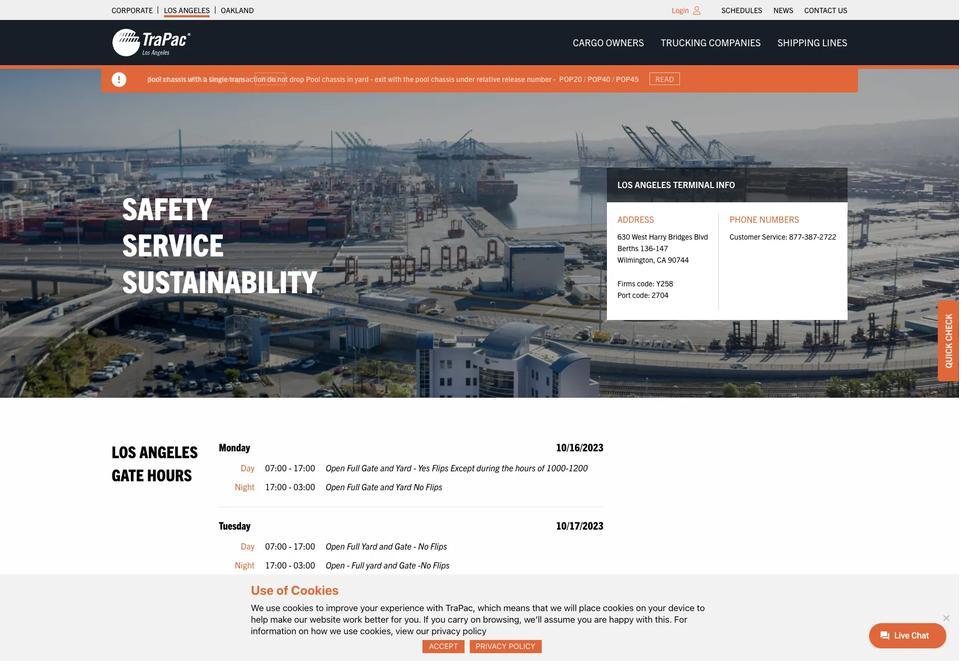 Task type: describe. For each thing, give the bounding box(es) containing it.
1 open from the top
[[326, 463, 345, 473]]

630
[[618, 232, 631, 241]]

if
[[424, 615, 429, 625]]

y258
[[657, 279, 674, 288]]

(flips
[[451, 620, 469, 630]]

1 cookies from the left
[[283, 603, 314, 614]]

open full yard and gate - no flips
[[326, 541, 448, 552]]

service
[[122, 225, 224, 263]]

firms code:  y258 port code:  2704
[[618, 279, 674, 300]]

cargo owners
[[573, 36, 645, 48]]

07:00 - 17:00 for monday
[[265, 463, 315, 473]]

4 open from the top
[[326, 560, 345, 571]]

hours
[[516, 463, 536, 473]]

1 horizontal spatial we
[[551, 603, 562, 614]]

no image
[[941, 613, 952, 624]]

wednesday
[[219, 598, 263, 611]]

happy
[[610, 615, 634, 625]]

ca
[[658, 255, 667, 265]]

policy
[[463, 626, 487, 637]]

877-
[[790, 232, 805, 241]]

trucking companies
[[661, 36, 761, 48]]

will
[[564, 603, 577, 614]]

assume
[[545, 615, 576, 625]]

use of cookies we use cookies to improve your experience with trapac, which means that we will place cookies on your device to help make our website work better for you. if you carry on browsing, we'll assume you are happy with this. for information on how we use cookies, view our privacy policy
[[251, 584, 705, 637]]

shipping
[[778, 36, 821, 48]]

los angeles link
[[164, 3, 210, 17]]

cargo
[[573, 36, 604, 48]]

10/18/2023
[[557, 598, 604, 611]]

night for tuesday
[[235, 560, 255, 571]]

transaction
[[230, 74, 266, 83]]

safety service sustainability
[[122, 188, 317, 300]]

angeles for los angeles terminal info
[[635, 180, 672, 190]]

3 03:00 from the top
[[294, 639, 315, 649]]

1000-
[[547, 463, 569, 473]]

policy
[[509, 642, 536, 651]]

1 horizontal spatial our
[[416, 626, 430, 637]]

open full gate and yard -  yes flips (flips close between 10-12)
[[326, 620, 548, 630]]

&
[[202, 74, 207, 83]]

angeles for los angeles
[[179, 5, 210, 15]]

1 horizontal spatial use
[[344, 626, 358, 637]]

no down open full yard and gate - no flips
[[421, 560, 431, 571]]

2 open from the top
[[326, 482, 345, 492]]

los for los angeles gate hours
[[112, 441, 136, 462]]

west
[[632, 232, 648, 241]]

cargo owners link
[[565, 32, 653, 53]]

this.
[[656, 615, 673, 625]]

0 vertical spatial on
[[637, 603, 647, 614]]

numbers
[[760, 214, 800, 225]]

2 you from the left
[[578, 615, 592, 625]]

2704
[[652, 291, 669, 300]]

17:00 for monday
[[294, 463, 315, 473]]

corporate link
[[112, 3, 153, 17]]

blvd
[[695, 232, 709, 241]]

login link
[[672, 5, 690, 15]]

pop45
[[616, 74, 639, 83]]

07:00 for wednesday
[[265, 620, 287, 630]]

except
[[451, 463, 475, 473]]

firms
[[618, 279, 636, 288]]

1 vertical spatial the
[[502, 463, 514, 473]]

1 vertical spatial we
[[330, 626, 341, 637]]

login
[[672, 5, 690, 15]]

view
[[396, 626, 414, 637]]

menu bar containing schedules
[[717, 3, 854, 17]]

open - full yard and gate -no flips
[[326, 560, 450, 571]]

us
[[839, 5, 848, 15]]

387-
[[805, 232, 820, 241]]

1 chassis from the left
[[163, 74, 187, 83]]

los angeles
[[164, 5, 210, 15]]

service:
[[763, 232, 788, 241]]

07:00 - 17:00 for wednesday
[[265, 620, 315, 630]]

1 / from the left
[[584, 74, 586, 83]]

schedules
[[722, 5, 763, 15]]

between
[[491, 620, 522, 630]]

do
[[268, 74, 276, 83]]

safety
[[122, 188, 212, 227]]

5 open from the top
[[326, 620, 345, 630]]

port
[[618, 291, 631, 300]]

news link
[[774, 3, 794, 17]]

136-
[[641, 243, 656, 253]]

close
[[471, 620, 489, 630]]

los angeles gate hours
[[112, 441, 198, 485]]

147
[[656, 243, 669, 253]]

cookies,
[[360, 626, 394, 637]]

bridges
[[669, 232, 693, 241]]

sustainability
[[122, 261, 317, 300]]

improve
[[326, 603, 358, 614]]

3 chassis from the left
[[431, 74, 455, 83]]

make
[[271, 615, 292, 625]]

trucking companies link
[[653, 32, 770, 53]]

accept link
[[423, 641, 465, 654]]

shipping lines link
[[770, 32, 857, 53]]

corporate
[[112, 5, 153, 15]]

oakland
[[221, 5, 254, 15]]

during
[[477, 463, 500, 473]]

device
[[669, 603, 695, 614]]

single
[[209, 74, 228, 83]]

1 your from the left
[[361, 603, 378, 614]]

lines
[[823, 36, 848, 48]]



Task type: locate. For each thing, give the bounding box(es) containing it.
07:00 for monday
[[265, 463, 287, 473]]

the inside banner
[[404, 74, 414, 83]]

pool
[[306, 74, 320, 83]]

companies
[[709, 36, 761, 48]]

you right if
[[431, 615, 446, 625]]

1 read link from the left
[[255, 72, 285, 85]]

07:00
[[265, 463, 287, 473], [265, 541, 287, 552], [265, 620, 287, 630]]

1 vertical spatial our
[[416, 626, 430, 637]]

90744
[[668, 255, 690, 265]]

harry
[[649, 232, 667, 241]]

cookies up make
[[283, 603, 314, 614]]

with left a
[[188, 74, 202, 83]]

0 vertical spatial yard
[[355, 74, 369, 83]]

1 vertical spatial code:
[[633, 291, 651, 300]]

0 vertical spatial 03:00
[[294, 482, 315, 492]]

1 vertical spatial use
[[344, 626, 358, 637]]

you.
[[405, 615, 422, 625]]

0 horizontal spatial you
[[431, 615, 446, 625]]

on left device
[[637, 603, 647, 614]]

for
[[391, 615, 402, 625]]

day for wednesday
[[241, 620, 255, 630]]

2 vertical spatial 07:00
[[265, 620, 287, 630]]

no down open full gate and yard -  yes flips except during the hours of 1000-1200
[[414, 482, 424, 492]]

0 horizontal spatial our
[[294, 615, 308, 625]]

yard
[[396, 463, 412, 473], [396, 482, 412, 492], [362, 541, 378, 552], [396, 620, 412, 630], [396, 639, 412, 649]]

your up this.
[[649, 603, 667, 614]]

information
[[251, 626, 297, 637]]

with up if
[[427, 603, 444, 614]]

17:00
[[294, 463, 315, 473], [265, 482, 287, 492], [294, 541, 315, 552], [265, 560, 287, 571], [294, 620, 315, 630]]

check
[[944, 314, 955, 341]]

0 vertical spatial angeles
[[179, 5, 210, 15]]

0 horizontal spatial pool
[[148, 74, 161, 83]]

customer service: 877-387-2722
[[730, 232, 837, 241]]

/ left the pop40
[[584, 74, 586, 83]]

18:00
[[265, 639, 287, 649]]

with right exit
[[388, 74, 402, 83]]

quick
[[944, 343, 955, 369]]

1 horizontal spatial you
[[578, 615, 592, 625]]

pool right solid icon
[[148, 74, 161, 83]]

privacy policy
[[476, 642, 536, 651]]

read link
[[255, 72, 285, 85], [650, 72, 681, 85]]

0 vertical spatial 07:00
[[265, 463, 287, 473]]

pool
[[148, 74, 161, 83], [416, 74, 430, 83]]

03:00 for monday
[[294, 482, 315, 492]]

2 night from the top
[[235, 560, 255, 571]]

angeles for los angeles gate hours
[[139, 441, 198, 462]]

yes right view at the left bottom of page
[[418, 620, 430, 630]]

2 vertical spatial los
[[112, 441, 136, 462]]

chassis left in
[[322, 74, 346, 83]]

2 cookies from the left
[[603, 603, 634, 614]]

2 horizontal spatial on
[[637, 603, 647, 614]]

1 vertical spatial angeles
[[635, 180, 672, 190]]

number
[[527, 74, 552, 83]]

yes left "except" on the left bottom of the page
[[418, 463, 430, 473]]

1 vertical spatial of
[[277, 584, 289, 598]]

use up make
[[266, 603, 281, 614]]

on up policy
[[471, 615, 481, 625]]

under
[[457, 74, 475, 83]]

17:00 for tuesday
[[294, 541, 315, 552]]

2 03:00 from the top
[[294, 560, 315, 571]]

oakland link
[[221, 3, 254, 17]]

0 horizontal spatial chassis
[[163, 74, 187, 83]]

monday
[[219, 441, 250, 454]]

shipping lines
[[778, 36, 848, 48]]

news
[[774, 5, 794, 15]]

2722
[[820, 232, 837, 241]]

to right device
[[697, 603, 705, 614]]

0 horizontal spatial cookies
[[283, 603, 314, 614]]

1 vertical spatial 07:00
[[265, 541, 287, 552]]

day down we
[[241, 620, 255, 630]]

code: up 2704
[[638, 279, 655, 288]]

1 horizontal spatial to
[[697, 603, 705, 614]]

2 vertical spatial day
[[241, 620, 255, 630]]

we
[[251, 603, 264, 614]]

demurrage
[[209, 74, 244, 83]]

1 vertical spatial 03:00
[[294, 560, 315, 571]]

2 horizontal spatial los
[[618, 180, 633, 190]]

menu bar containing cargo owners
[[565, 32, 857, 53]]

1 vertical spatial yes
[[418, 620, 430, 630]]

open
[[326, 463, 345, 473], [326, 482, 345, 492], [326, 541, 345, 552], [326, 560, 345, 571], [326, 620, 345, 630], [326, 639, 345, 649]]

trapac.com lfd & demurrage
[[148, 74, 244, 83]]

1 horizontal spatial los
[[164, 5, 177, 15]]

1 horizontal spatial on
[[471, 615, 481, 625]]

menu bar up shipping
[[717, 3, 854, 17]]

menu bar down light icon
[[565, 32, 857, 53]]

phone
[[730, 214, 758, 225]]

03:00 for tuesday
[[294, 560, 315, 571]]

los for los angeles
[[164, 5, 177, 15]]

18:00 - 03:00
[[265, 639, 315, 649]]

that
[[533, 603, 549, 614]]

schedules link
[[722, 3, 763, 17]]

1 horizontal spatial /
[[613, 74, 615, 83]]

1 horizontal spatial pool
[[416, 74, 430, 83]]

1 night from the top
[[235, 482, 255, 492]]

angeles left oakland link
[[179, 5, 210, 15]]

1 day from the top
[[241, 463, 255, 473]]

privacy policy link
[[470, 641, 542, 654]]

contact us link
[[805, 3, 848, 17]]

2 day from the top
[[241, 541, 255, 552]]

2 17:00 - 03:00 from the top
[[265, 560, 315, 571]]

menu bar
[[717, 3, 854, 17], [565, 32, 857, 53]]

angeles inside los angeles gate hours
[[139, 441, 198, 462]]

read right 'pop45'
[[656, 74, 675, 84]]

los inside los angeles gate hours
[[112, 441, 136, 462]]

read for pool chassis with a single transaction  do not drop pool chassis in yard -  exit with the pool chassis under relative release number -  pop20 / pop40 / pop45
[[656, 74, 675, 84]]

0 horizontal spatial use
[[266, 603, 281, 614]]

read link for trapac.com lfd & demurrage
[[255, 72, 285, 85]]

pool right exit
[[416, 74, 430, 83]]

read for trapac.com lfd & demurrage
[[261, 74, 279, 84]]

solid image
[[112, 73, 126, 87]]

hours
[[147, 464, 192, 485]]

quick check link
[[939, 301, 960, 382]]

1 vertical spatial night
[[235, 560, 255, 571]]

1 open full gate and yard no flips from the top
[[326, 482, 443, 492]]

day down monday
[[241, 463, 255, 473]]

0 vertical spatial 07:00 - 17:00
[[265, 463, 315, 473]]

0 vertical spatial 17:00 - 03:00
[[265, 482, 315, 492]]

code: right "port"
[[633, 291, 651, 300]]

browsing,
[[483, 615, 522, 625]]

yes for 10/16/2023
[[418, 463, 430, 473]]

in
[[347, 74, 353, 83]]

1 horizontal spatial read
[[656, 74, 675, 84]]

1 vertical spatial 07:00 - 17:00
[[265, 541, 315, 552]]

tuesday
[[219, 519, 251, 532]]

of
[[538, 463, 545, 473], [277, 584, 289, 598]]

quick check
[[944, 314, 955, 369]]

3 07:00 from the top
[[265, 620, 287, 630]]

privacy
[[476, 642, 507, 651]]

1 17:00 - 03:00 from the top
[[265, 482, 315, 492]]

chassis left lfd
[[163, 74, 187, 83]]

of right use
[[277, 584, 289, 598]]

2 chassis from the left
[[322, 74, 346, 83]]

1 horizontal spatial the
[[502, 463, 514, 473]]

night up use
[[235, 560, 255, 571]]

2 vertical spatial 07:00 - 17:00
[[265, 620, 315, 630]]

/ left 'pop45'
[[613, 74, 615, 83]]

on
[[637, 603, 647, 614], [471, 615, 481, 625], [299, 626, 309, 637]]

not
[[277, 74, 288, 83]]

2 / from the left
[[613, 74, 615, 83]]

1 read from the left
[[261, 74, 279, 84]]

no down view at the left bottom of page
[[414, 639, 424, 649]]

17:00 - 03:00 for tuesday
[[265, 560, 315, 571]]

3 07:00 - 17:00 from the top
[[265, 620, 315, 630]]

1 yes from the top
[[418, 463, 430, 473]]

of right hours
[[538, 463, 545, 473]]

night up tuesday
[[235, 482, 255, 492]]

0 horizontal spatial los
[[112, 441, 136, 462]]

2 vertical spatial on
[[299, 626, 309, 637]]

1 vertical spatial open full gate and yard no flips
[[326, 639, 443, 649]]

10/17/2023
[[557, 519, 604, 532]]

1 horizontal spatial cookies
[[603, 603, 634, 614]]

0 horizontal spatial your
[[361, 603, 378, 614]]

day for tuesday
[[241, 541, 255, 552]]

you down place
[[578, 615, 592, 625]]

2 07:00 - 17:00 from the top
[[265, 541, 315, 552]]

1 horizontal spatial chassis
[[322, 74, 346, 83]]

read left drop
[[261, 74, 279, 84]]

phone numbers
[[730, 214, 800, 225]]

to up website
[[316, 603, 324, 614]]

read
[[261, 74, 279, 84], [656, 74, 675, 84]]

no up open - full yard and gate -no flips
[[418, 541, 429, 552]]

1 07:00 from the top
[[265, 463, 287, 473]]

chassis
[[163, 74, 187, 83], [322, 74, 346, 83], [431, 74, 455, 83]]

open full gate and yard -  yes flips except during the hours of 1000-1200
[[326, 463, 588, 473]]

drop
[[290, 74, 305, 83]]

2 yes from the top
[[418, 620, 430, 630]]

2 07:00 from the top
[[265, 541, 287, 552]]

the right exit
[[404, 74, 414, 83]]

our right make
[[294, 615, 308, 625]]

0 horizontal spatial read
[[261, 74, 279, 84]]

3 day from the top
[[241, 620, 255, 630]]

1 horizontal spatial your
[[649, 603, 667, 614]]

read link right 'pop45'
[[650, 72, 681, 85]]

2 your from the left
[[649, 603, 667, 614]]

for
[[675, 615, 688, 625]]

1 to from the left
[[316, 603, 324, 614]]

yes for 10/18/2023
[[418, 620, 430, 630]]

630 west harry bridges blvd berths 136-147 wilmington, ca 90744
[[618, 232, 709, 265]]

/
[[584, 74, 586, 83], [613, 74, 615, 83]]

your
[[361, 603, 378, 614], [649, 603, 667, 614]]

2 to from the left
[[697, 603, 705, 614]]

0 vertical spatial our
[[294, 615, 308, 625]]

0 vertical spatial the
[[404, 74, 414, 83]]

2 pool from the left
[[416, 74, 430, 83]]

we'll
[[524, 615, 542, 625]]

on left how
[[299, 626, 309, 637]]

trapac.com
[[148, 74, 185, 83]]

trucking
[[661, 36, 707, 48]]

yard right in
[[355, 74, 369, 83]]

night
[[235, 482, 255, 492], [235, 560, 255, 571]]

los angeles terminal info
[[618, 180, 736, 190]]

1 vertical spatial menu bar
[[565, 32, 857, 53]]

1 pool from the left
[[148, 74, 161, 83]]

17:00 for wednesday
[[294, 620, 315, 630]]

we up assume
[[551, 603, 562, 614]]

0 horizontal spatial on
[[299, 626, 309, 637]]

0 vertical spatial menu bar
[[717, 3, 854, 17]]

1 you from the left
[[431, 615, 446, 625]]

1 vertical spatial on
[[471, 615, 481, 625]]

angeles up address
[[635, 180, 672, 190]]

0 horizontal spatial read link
[[255, 72, 285, 85]]

6 open from the top
[[326, 639, 345, 649]]

0 horizontal spatial to
[[316, 603, 324, 614]]

1 horizontal spatial of
[[538, 463, 545, 473]]

use
[[251, 584, 274, 598]]

1 vertical spatial los
[[618, 180, 633, 190]]

yard down open full yard and gate - no flips
[[366, 560, 382, 571]]

0 vertical spatial we
[[551, 603, 562, 614]]

3 open from the top
[[326, 541, 345, 552]]

gate inside los angeles gate hours
[[112, 464, 144, 485]]

0 vertical spatial open full gate and yard no flips
[[326, 482, 443, 492]]

2 open full gate and yard no flips from the top
[[326, 639, 443, 649]]

contact us
[[805, 5, 848, 15]]

0 vertical spatial code:
[[638, 279, 655, 288]]

1 vertical spatial yard
[[366, 560, 382, 571]]

day for monday
[[241, 463, 255, 473]]

los for los angeles terminal info
[[618, 180, 633, 190]]

contact
[[805, 5, 837, 15]]

read link left drop
[[255, 72, 285, 85]]

0 vertical spatial los
[[164, 5, 177, 15]]

0 vertical spatial of
[[538, 463, 545, 473]]

use down work
[[344, 626, 358, 637]]

our down if
[[416, 626, 430, 637]]

the left hours
[[502, 463, 514, 473]]

2 vertical spatial angeles
[[139, 441, 198, 462]]

1 horizontal spatial read link
[[650, 72, 681, 85]]

los angeles image
[[112, 28, 191, 57]]

terminal
[[674, 180, 715, 190]]

12)
[[536, 620, 548, 630]]

your up better
[[361, 603, 378, 614]]

10/16/2023
[[557, 441, 604, 454]]

cookies up happy
[[603, 603, 634, 614]]

read link for pool chassis with a single transaction  do not drop pool chassis in yard -  exit with the pool chassis under relative release number -  pop20 / pop40 / pop45
[[650, 72, 681, 85]]

day down tuesday
[[241, 541, 255, 552]]

owners
[[606, 36, 645, 48]]

0 vertical spatial yes
[[418, 463, 430, 473]]

0 horizontal spatial we
[[330, 626, 341, 637]]

experience
[[381, 603, 425, 614]]

of inside the use of cookies we use cookies to improve your experience with trapac, which means that we will place cookies on your device to help make our website work better for you. if you carry on browsing, we'll assume you are happy with this. for information on how we use cookies, view our privacy policy
[[277, 584, 289, 598]]

2 read link from the left
[[650, 72, 681, 85]]

light image
[[694, 6, 701, 15]]

trapac,
[[446, 603, 476, 614]]

2 vertical spatial 03:00
[[294, 639, 315, 649]]

0 vertical spatial day
[[241, 463, 255, 473]]

1 vertical spatial 17:00 - 03:00
[[265, 560, 315, 571]]

07:00 for tuesday
[[265, 541, 287, 552]]

1 03:00 from the top
[[294, 482, 315, 492]]

0 horizontal spatial /
[[584, 74, 586, 83]]

1 07:00 - 17:00 from the top
[[265, 463, 315, 473]]

means
[[504, 603, 530, 614]]

better
[[365, 615, 389, 625]]

place
[[580, 603, 601, 614]]

banner
[[0, 20, 960, 93]]

17:00 - 03:00 for monday
[[265, 482, 315, 492]]

gate
[[362, 463, 379, 473], [112, 464, 144, 485], [362, 482, 379, 492], [395, 541, 412, 552], [399, 560, 416, 571], [362, 620, 379, 630], [362, 639, 379, 649]]

we down website
[[330, 626, 341, 637]]

with left this.
[[637, 615, 653, 625]]

website
[[310, 615, 341, 625]]

chassis left under at the left
[[431, 74, 455, 83]]

how
[[311, 626, 328, 637]]

0 horizontal spatial of
[[277, 584, 289, 598]]

banner containing cargo owners
[[0, 20, 960, 93]]

2 horizontal spatial chassis
[[431, 74, 455, 83]]

night for monday
[[235, 482, 255, 492]]

1 vertical spatial day
[[241, 541, 255, 552]]

0 vertical spatial use
[[266, 603, 281, 614]]

angeles up hours
[[139, 441, 198, 462]]

2 read from the left
[[656, 74, 675, 84]]

0 horizontal spatial the
[[404, 74, 414, 83]]

0 vertical spatial night
[[235, 482, 255, 492]]

07:00 - 17:00 for tuesday
[[265, 541, 315, 552]]



Task type: vqa. For each thing, say whether or not it's contained in the screenshot.
Website
yes



